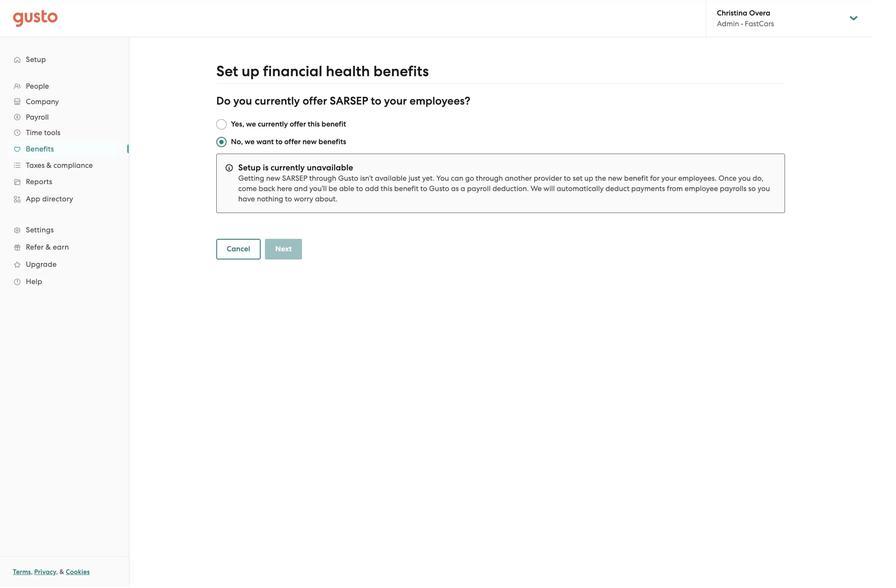 Task type: locate. For each thing, give the bounding box(es) containing it.
this
[[308, 120, 320, 129], [381, 184, 393, 193]]

setup for setup
[[26, 55, 46, 64]]

gusto down you
[[429, 184, 449, 193]]

1 vertical spatial you
[[739, 174, 751, 183]]

you
[[436, 174, 449, 183]]

0 vertical spatial setup
[[26, 55, 46, 64]]

gusto
[[338, 174, 358, 183], [429, 184, 449, 193]]

we for yes,
[[246, 120, 256, 129]]

app directory link
[[9, 191, 120, 207]]

setup inside gusto navigation element
[[26, 55, 46, 64]]

cookies
[[66, 569, 90, 577]]

through up you'll
[[309, 174, 336, 183]]

you right so
[[758, 184, 770, 193]]

2 vertical spatial you
[[758, 184, 770, 193]]

Yes, we currently offer this benefit radio
[[216, 119, 227, 130]]

the
[[595, 174, 606, 183]]

payrolls
[[720, 184, 747, 193]]

1 horizontal spatial ,
[[56, 569, 58, 577]]

come
[[238, 184, 257, 193]]

help
[[26, 278, 42, 286]]

refer
[[26, 243, 44, 252]]

1 horizontal spatial gusto
[[429, 184, 449, 193]]

& right taxes
[[46, 161, 52, 170]]

0 vertical spatial this
[[308, 120, 320, 129]]

will
[[544, 184, 555, 193]]

0 horizontal spatial you
[[233, 94, 252, 108]]

deduct
[[606, 184, 630, 193]]

company
[[26, 97, 59, 106]]

0 vertical spatial you
[[233, 94, 252, 108]]

currently up getting new sarsep on the top left
[[271, 163, 305, 173]]

0 vertical spatial benefit
[[322, 120, 346, 129]]

we right yes,
[[246, 120, 256, 129]]

1 vertical spatial your
[[662, 174, 677, 183]]

& for earn
[[46, 243, 51, 252]]

0 vertical spatial gusto
[[338, 174, 358, 183]]

app
[[26, 195, 40, 203]]

setup up people
[[26, 55, 46, 64]]

this down available
[[381, 184, 393, 193]]

2 horizontal spatial new
[[608, 174, 623, 183]]

2 horizontal spatial benefit
[[624, 174, 649, 183]]

through
[[309, 174, 336, 183], [476, 174, 503, 183]]

0 vertical spatial benefits
[[374, 62, 429, 80]]

& left cookies button
[[60, 569, 64, 577]]

directory
[[42, 195, 73, 203]]

through up "payroll"
[[476, 174, 503, 183]]

so
[[749, 184, 756, 193]]

you right the do at the top left
[[233, 94, 252, 108]]

& for compliance
[[46, 161, 52, 170]]

new up deduct
[[608, 174, 623, 183]]

you up so
[[739, 174, 751, 183]]

gusto up the able
[[338, 174, 358, 183]]

benefit up payments
[[624, 174, 649, 183]]

1 horizontal spatial up
[[585, 174, 593, 183]]

0 vertical spatial sarsep
[[330, 94, 368, 108]]

0 horizontal spatial through
[[309, 174, 336, 183]]

0 vertical spatial currently
[[255, 94, 300, 108]]

1 vertical spatial gusto
[[429, 184, 449, 193]]

list
[[0, 78, 129, 290]]

cookies button
[[66, 568, 90, 578]]

1 vertical spatial we
[[245, 137, 255, 147]]

&
[[46, 161, 52, 170], [46, 243, 51, 252], [60, 569, 64, 577]]

we right no,
[[245, 137, 255, 147]]

no,
[[231, 137, 243, 147]]

about.
[[315, 195, 338, 203]]

help link
[[9, 274, 120, 290]]

up right "set"
[[585, 174, 593, 183]]

0 horizontal spatial benefit
[[322, 120, 346, 129]]

1 horizontal spatial benefit
[[394, 184, 419, 193]]

1 vertical spatial setup
[[238, 163, 261, 173]]

0 horizontal spatial sarsep
[[282, 174, 308, 183]]

terms , privacy , & cookies
[[13, 569, 90, 577]]

and
[[294, 184, 308, 193]]

0 vertical spatial offer
[[303, 94, 327, 108]]

new down yes, we currently offer this benefit at left
[[303, 137, 317, 147]]

currently up yes, we currently offer this benefit at left
[[255, 94, 300, 108]]

1 horizontal spatial setup
[[238, 163, 261, 173]]

time tools button
[[9, 125, 120, 141]]

1 horizontal spatial you
[[739, 174, 751, 183]]

here
[[277, 184, 292, 193]]

offer up no, we want to offer new benefits
[[290, 120, 306, 129]]

payroll
[[26, 113, 49, 122]]

set up financial health benefits
[[216, 62, 429, 80]]

refer & earn
[[26, 243, 69, 252]]

sarsep down setup is currently unavailable
[[282, 174, 308, 183]]

currently up want
[[258, 120, 288, 129]]

new up back
[[266, 174, 280, 183]]

settings
[[26, 226, 54, 234]]

have
[[238, 195, 255, 203]]

currently for we
[[258, 120, 288, 129]]

this up no, we want to offer new benefits
[[308, 120, 320, 129]]

isn't
[[360, 174, 373, 183]]

company button
[[9, 94, 120, 109]]

up right set
[[242, 62, 260, 80]]

just
[[409, 174, 421, 183]]

gusto navigation element
[[0, 37, 129, 304]]

to
[[371, 94, 382, 108], [276, 137, 283, 147], [564, 174, 571, 183], [356, 184, 363, 193], [420, 184, 427, 193], [285, 195, 292, 203]]

we for no,
[[245, 137, 255, 147]]

1 vertical spatial up
[[585, 174, 593, 183]]

through gusto isn't available just yet. you can go through another provider to set up the new benefit for your employees. once you do, come back here and you'll be able to add this benefit to gusto as a payroll deduction. we will automatically deduct payments from employee payrolls so you have nothing to worry about.
[[238, 174, 770, 203]]

0 vertical spatial your
[[384, 94, 407, 108]]

health
[[326, 62, 370, 80]]

1 vertical spatial benefits
[[319, 137, 346, 147]]

app directory
[[26, 195, 73, 203]]

2 vertical spatial offer
[[284, 137, 301, 147]]

offer down yes, we currently offer this benefit at left
[[284, 137, 301, 147]]

1 vertical spatial &
[[46, 243, 51, 252]]

benefits
[[374, 62, 429, 80], [319, 137, 346, 147]]

benefit
[[322, 120, 346, 129], [624, 174, 649, 183], [394, 184, 419, 193]]

0 horizontal spatial up
[[242, 62, 260, 80]]

1 horizontal spatial through
[[476, 174, 503, 183]]

0 horizontal spatial setup
[[26, 55, 46, 64]]

1 horizontal spatial this
[[381, 184, 393, 193]]

earn
[[53, 243, 69, 252]]

sarsep down "health"
[[330, 94, 368, 108]]

do
[[216, 94, 231, 108]]

provider
[[534, 174, 562, 183]]

1 vertical spatial offer
[[290, 120, 306, 129]]

unavailable
[[307, 163, 353, 173]]

benefit down just
[[394, 184, 419, 193]]

& inside taxes & compliance dropdown button
[[46, 161, 52, 170]]

1 vertical spatial currently
[[258, 120, 288, 129]]

set
[[573, 174, 583, 183]]

taxes
[[26, 161, 45, 170]]

0 horizontal spatial benefits
[[319, 137, 346, 147]]

0 vertical spatial we
[[246, 120, 256, 129]]

benefit down the do you currently offer sarsep to your employees?
[[322, 120, 346, 129]]

terms link
[[13, 569, 31, 577]]

employees?
[[410, 94, 470, 108]]

& left earn
[[46, 243, 51, 252]]

set
[[216, 62, 238, 80]]

currently
[[255, 94, 300, 108], [258, 120, 288, 129], [271, 163, 305, 173]]

terms
[[13, 569, 31, 577]]

0 horizontal spatial this
[[308, 120, 320, 129]]

benefits
[[26, 145, 54, 153]]

0 vertical spatial up
[[242, 62, 260, 80]]

offer
[[303, 94, 327, 108], [290, 120, 306, 129], [284, 137, 301, 147]]

•
[[741, 19, 743, 28]]

, left cookies button
[[56, 569, 58, 577]]

list containing people
[[0, 78, 129, 290]]

2 vertical spatial currently
[[271, 163, 305, 173]]

setup
[[26, 55, 46, 64], [238, 163, 261, 173]]

offer down set up financial health benefits
[[303, 94, 327, 108]]

another
[[505, 174, 532, 183]]

you
[[233, 94, 252, 108], [739, 174, 751, 183], [758, 184, 770, 193]]

1 vertical spatial sarsep
[[282, 174, 308, 183]]

employee
[[685, 184, 718, 193]]

fastcars
[[745, 19, 774, 28]]

1 horizontal spatial your
[[662, 174, 677, 183]]

2 vertical spatial benefit
[[394, 184, 419, 193]]

available
[[375, 174, 407, 183]]

we
[[531, 184, 542, 193]]

currently inside alert
[[271, 163, 305, 173]]

sarsep
[[330, 94, 368, 108], [282, 174, 308, 183]]

No, we want to offer new benefits radio
[[216, 137, 227, 147]]

back
[[259, 184, 275, 193]]

up inside through gusto isn't available just yet. you can go through another provider to set up the new benefit for your employees. once you do, come back here and you'll be able to add this benefit to gusto as a payroll deduction. we will automatically deduct payments from employee payrolls so you have nothing to worry about.
[[585, 174, 593, 183]]

1 vertical spatial this
[[381, 184, 393, 193]]

0 horizontal spatial gusto
[[338, 174, 358, 183]]

2 vertical spatial &
[[60, 569, 64, 577]]

& inside refer & earn "link"
[[46, 243, 51, 252]]

setup up the getting
[[238, 163, 261, 173]]

we
[[246, 120, 256, 129], [245, 137, 255, 147]]

, left privacy link
[[31, 569, 33, 577]]

0 horizontal spatial ,
[[31, 569, 33, 577]]

setup inside alert
[[238, 163, 261, 173]]

0 vertical spatial &
[[46, 161, 52, 170]]



Task type: vqa. For each thing, say whether or not it's contained in the screenshot.
the 'here!'
no



Task type: describe. For each thing, give the bounding box(es) containing it.
0 horizontal spatial new
[[266, 174, 280, 183]]

as
[[451, 184, 459, 193]]

refer & earn link
[[9, 240, 120, 255]]

2 horizontal spatial you
[[758, 184, 770, 193]]

want
[[256, 137, 274, 147]]

payroll button
[[9, 109, 120, 125]]

time
[[26, 128, 42, 137]]

no, we want to offer new benefits
[[231, 137, 346, 147]]

reports
[[26, 178, 52, 186]]

your inside through gusto isn't available just yet. you can go through another provider to set up the new benefit for your employees. once you do, come back here and you'll be able to add this benefit to gusto as a payroll deduction. we will automatically deduct payments from employee payrolls so you have nothing to worry about.
[[662, 174, 677, 183]]

for
[[650, 174, 660, 183]]

1 vertical spatial benefit
[[624, 174, 649, 183]]

time tools
[[26, 128, 60, 137]]

offer for this
[[290, 120, 306, 129]]

currently for you
[[255, 94, 300, 108]]

christina overa admin • fastcars
[[717, 9, 774, 28]]

deduction.
[[493, 184, 529, 193]]

financial
[[263, 62, 322, 80]]

settings link
[[9, 222, 120, 238]]

cancel
[[227, 245, 250, 254]]

setup for setup is currently unavailable
[[238, 163, 261, 173]]

worry
[[294, 195, 313, 203]]

you'll
[[309, 184, 327, 193]]

setup link
[[9, 52, 120, 67]]

people
[[26, 82, 49, 91]]

do,
[[753, 174, 764, 183]]

1 horizontal spatial new
[[303, 137, 317, 147]]

1 horizontal spatial benefits
[[374, 62, 429, 80]]

overa
[[749, 9, 771, 18]]

2 , from the left
[[56, 569, 58, 577]]

reports link
[[9, 174, 120, 190]]

setup is currently unavailable alert
[[216, 154, 785, 213]]

privacy link
[[34, 569, 56, 577]]

christina
[[717, 9, 748, 18]]

is
[[263, 163, 269, 173]]

be
[[329, 184, 337, 193]]

people button
[[9, 78, 120, 94]]

taxes & compliance button
[[9, 158, 120, 173]]

do you currently offer sarsep to your employees?
[[216, 94, 470, 108]]

once
[[719, 174, 737, 183]]

payments
[[631, 184, 665, 193]]

taxes & compliance
[[26, 161, 93, 170]]

go
[[465, 174, 474, 183]]

nothing
[[257, 195, 283, 203]]

benefits link
[[9, 141, 120, 157]]

new inside through gusto isn't available just yet. you can go through another provider to set up the new benefit for your employees. once you do, come back here and you'll be able to add this benefit to gusto as a payroll deduction. we will automatically deduct payments from employee payrolls so you have nothing to worry about.
[[608, 174, 623, 183]]

automatically
[[557, 184, 604, 193]]

this inside through gusto isn't available just yet. you can go through another provider to set up the new benefit for your employees. once you do, come back here and you'll be able to add this benefit to gusto as a payroll deduction. we will automatically deduct payments from employee payrolls so you have nothing to worry about.
[[381, 184, 393, 193]]

1 , from the left
[[31, 569, 33, 577]]

yes, we currently offer this benefit
[[231, 120, 346, 129]]

getting new sarsep
[[238, 174, 308, 183]]

tools
[[44, 128, 60, 137]]

sarsep inside setup is currently unavailable alert
[[282, 174, 308, 183]]

yes,
[[231, 120, 244, 129]]

offer for sarsep
[[303, 94, 327, 108]]

yet.
[[422, 174, 435, 183]]

compliance
[[53, 161, 93, 170]]

admin
[[717, 19, 739, 28]]

2 through from the left
[[476, 174, 503, 183]]

payroll
[[467, 184, 491, 193]]

home image
[[13, 10, 58, 27]]

employees.
[[678, 174, 717, 183]]

can
[[451, 174, 464, 183]]

a
[[461, 184, 465, 193]]

upgrade
[[26, 260, 57, 269]]

0 horizontal spatial your
[[384, 94, 407, 108]]

setup is currently unavailable
[[238, 163, 353, 173]]

from
[[667, 184, 683, 193]]

upgrade link
[[9, 257, 120, 272]]

currently for is
[[271, 163, 305, 173]]

privacy
[[34, 569, 56, 577]]

1 through from the left
[[309, 174, 336, 183]]

1 horizontal spatial sarsep
[[330, 94, 368, 108]]

getting
[[238, 174, 264, 183]]

cancel link
[[216, 239, 261, 260]]

able
[[339, 184, 354, 193]]

add
[[365, 184, 379, 193]]



